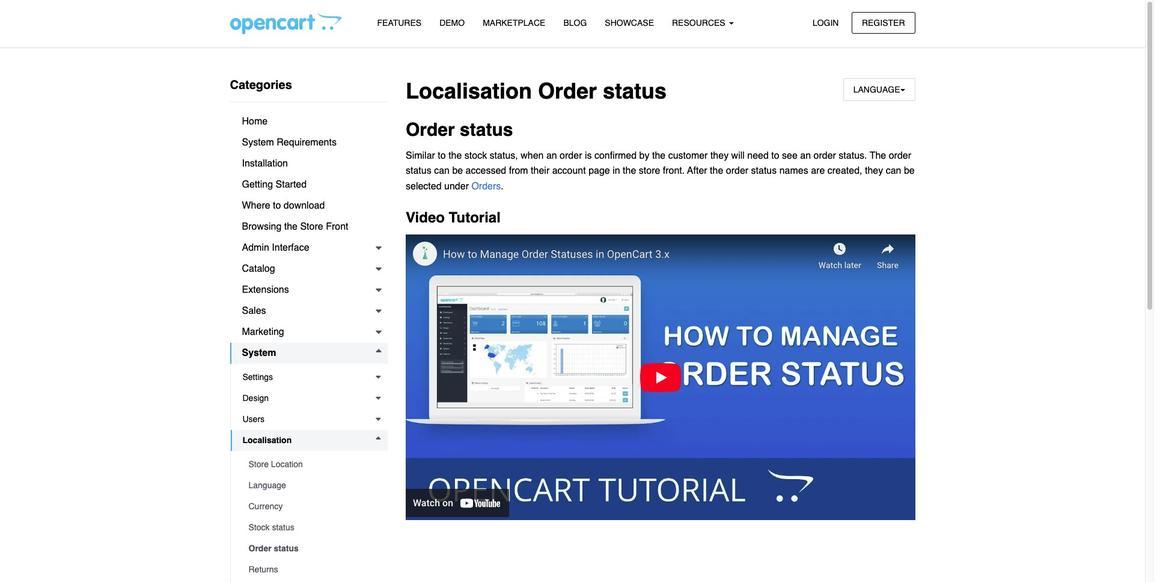 Task type: vqa. For each thing, say whether or not it's contained in the screenshot.
System related to System Requirements
yes



Task type: locate. For each thing, give the bounding box(es) containing it.
0 vertical spatial system
[[242, 137, 274, 148]]

0 vertical spatial localisation
[[406, 79, 532, 103]]

interface
[[272, 242, 309, 253]]

accessed
[[466, 166, 506, 176]]

to
[[438, 150, 446, 161], [772, 150, 780, 161], [273, 200, 281, 211]]

1 horizontal spatial order
[[406, 119, 455, 140]]

0 horizontal spatial an
[[547, 150, 557, 161]]

order
[[560, 150, 582, 161], [814, 150, 836, 161], [889, 150, 912, 161], [726, 166, 749, 176]]

order status up stock
[[406, 119, 513, 140]]

to right where
[[273, 200, 281, 211]]

1 vertical spatial order
[[406, 119, 455, 140]]

2 an from the left
[[801, 150, 811, 161]]

1 horizontal spatial they
[[865, 166, 883, 176]]

order right the
[[889, 150, 912, 161]]

login
[[813, 18, 839, 27]]

to right similar
[[438, 150, 446, 161]]

blog link
[[555, 13, 596, 34]]

showcase link
[[596, 13, 663, 34]]

order status down "stock status" on the left bottom of the page
[[249, 544, 299, 553]]

0 horizontal spatial order status
[[249, 544, 299, 553]]

see
[[782, 150, 798, 161]]

1 horizontal spatial localisation
[[406, 79, 532, 103]]

opencart - open source shopping cart solution image
[[230, 13, 341, 34]]

1 horizontal spatial can
[[886, 166, 902, 176]]

returns
[[249, 565, 278, 574]]

store down where to download link
[[300, 221, 323, 232]]

their
[[531, 166, 550, 176]]

need
[[748, 150, 769, 161]]

system down home
[[242, 137, 274, 148]]

1 vertical spatial localisation
[[243, 435, 292, 445]]

status,
[[490, 150, 518, 161]]

0 horizontal spatial they
[[711, 150, 729, 161]]

stock
[[465, 150, 487, 161]]

0 horizontal spatial can
[[434, 166, 450, 176]]

from
[[509, 166, 528, 176]]

they
[[711, 150, 729, 161], [865, 166, 883, 176]]

front.
[[663, 166, 685, 176]]

order
[[538, 79, 597, 103], [406, 119, 455, 140], [249, 544, 272, 553]]

similar to the stock status, when an order is confirmed by the customer they will need to see an order status. the order status can be accessed from their account page in the store front. after the order status names are created, they can be selected under
[[406, 150, 915, 192]]

1 vertical spatial store
[[249, 459, 269, 469]]

to left see
[[772, 150, 780, 161]]

blog
[[564, 18, 587, 28]]

download
[[284, 200, 325, 211]]

users
[[243, 414, 265, 424]]

register
[[862, 18, 905, 27]]

be
[[452, 166, 463, 176], [904, 166, 915, 176]]

showcase
[[605, 18, 654, 28]]

system down marketing at left
[[242, 348, 276, 358]]

0 vertical spatial language
[[854, 85, 900, 94]]

language for language 'popup button'
[[854, 85, 900, 94]]

can
[[434, 166, 450, 176], [886, 166, 902, 176]]

confirmed
[[595, 150, 637, 161]]

1 vertical spatial language
[[249, 480, 286, 490]]

system requirements
[[242, 137, 337, 148]]

names
[[780, 166, 809, 176]]

the right by
[[652, 150, 666, 161]]

order status inside 'link'
[[249, 544, 299, 553]]

2 be from the left
[[904, 166, 915, 176]]

order status
[[406, 119, 513, 140], [249, 544, 299, 553]]

localisation for localisation order status
[[406, 79, 532, 103]]

2 horizontal spatial to
[[772, 150, 780, 161]]

store
[[300, 221, 323, 232], [249, 459, 269, 469]]

resources
[[672, 18, 728, 28]]

where to download link
[[230, 195, 388, 216]]

2 horizontal spatial order
[[538, 79, 597, 103]]

home
[[242, 116, 268, 127]]

demo
[[440, 18, 465, 28]]

language
[[854, 85, 900, 94], [249, 480, 286, 490]]

1 horizontal spatial language
[[854, 85, 900, 94]]

0 horizontal spatial to
[[273, 200, 281, 211]]

will
[[732, 150, 745, 161]]

the
[[449, 150, 462, 161], [652, 150, 666, 161], [623, 166, 636, 176], [710, 166, 724, 176], [284, 221, 298, 232]]

0 horizontal spatial store
[[249, 459, 269, 469]]

can down the
[[886, 166, 902, 176]]

getting started link
[[230, 174, 388, 195]]

after
[[687, 166, 708, 176]]

localisation
[[406, 79, 532, 103], [243, 435, 292, 445]]

0 vertical spatial order status
[[406, 119, 513, 140]]

front
[[326, 221, 348, 232]]

order inside 'link'
[[249, 544, 272, 553]]

language inside 'popup button'
[[854, 85, 900, 94]]

system for system requirements
[[242, 137, 274, 148]]

1 horizontal spatial an
[[801, 150, 811, 161]]

order up account
[[560, 150, 582, 161]]

1 vertical spatial system
[[242, 348, 276, 358]]

1 horizontal spatial order status
[[406, 119, 513, 140]]

an right see
[[801, 150, 811, 161]]

1 horizontal spatial be
[[904, 166, 915, 176]]

1 can from the left
[[434, 166, 450, 176]]

they down the
[[865, 166, 883, 176]]

1 vertical spatial order status
[[249, 544, 299, 553]]

settings
[[243, 372, 273, 382]]

store left location
[[249, 459, 269, 469]]

status.
[[839, 150, 867, 161]]

an up their
[[547, 150, 557, 161]]

2 system from the top
[[242, 348, 276, 358]]

0 horizontal spatial localisation
[[243, 435, 292, 445]]

localisation order status
[[406, 79, 667, 103]]

to for download
[[273, 200, 281, 211]]

an
[[547, 150, 557, 161], [801, 150, 811, 161]]

0 horizontal spatial order
[[249, 544, 272, 553]]

requirements
[[277, 137, 337, 148]]

they left will
[[711, 150, 729, 161]]

1 an from the left
[[547, 150, 557, 161]]

0 horizontal spatial be
[[452, 166, 463, 176]]

language for language link
[[249, 480, 286, 490]]

settings link
[[231, 367, 388, 388]]

1 system from the top
[[242, 137, 274, 148]]

can up under
[[434, 166, 450, 176]]

0 vertical spatial store
[[300, 221, 323, 232]]

design
[[243, 393, 269, 403]]

1 horizontal spatial to
[[438, 150, 446, 161]]

0 horizontal spatial language
[[249, 480, 286, 490]]

the
[[870, 150, 886, 161]]

localisation link
[[231, 430, 388, 451]]

catalog
[[242, 263, 275, 274]]

2 vertical spatial order
[[249, 544, 272, 553]]

sales
[[242, 305, 266, 316]]



Task type: describe. For each thing, give the bounding box(es) containing it.
currency link
[[237, 496, 388, 517]]

tutorial
[[449, 210, 501, 226]]

categories
[[230, 78, 292, 92]]

store
[[639, 166, 660, 176]]

browsing the store front link
[[230, 216, 388, 238]]

installation
[[242, 158, 288, 169]]

system for system
[[242, 348, 276, 358]]

installation link
[[230, 153, 388, 174]]

1 vertical spatial they
[[865, 166, 883, 176]]

features
[[377, 18, 422, 28]]

the left stock
[[449, 150, 462, 161]]

1 horizontal spatial store
[[300, 221, 323, 232]]

the right after at the right top of page
[[710, 166, 724, 176]]

is
[[585, 150, 592, 161]]

where
[[242, 200, 270, 211]]

currency
[[249, 502, 283, 511]]

extensions link
[[230, 280, 388, 301]]

account
[[552, 166, 586, 176]]

order down will
[[726, 166, 749, 176]]

location
[[271, 459, 303, 469]]

the up interface
[[284, 221, 298, 232]]

admin interface link
[[230, 238, 388, 259]]

features link
[[368, 13, 431, 34]]

register link
[[852, 12, 916, 34]]

orders
[[472, 181, 501, 192]]

to for the
[[438, 150, 446, 161]]

stock
[[249, 523, 270, 532]]

0 vertical spatial order
[[538, 79, 597, 103]]

status inside 'link'
[[274, 544, 299, 553]]

system link
[[230, 343, 388, 364]]

system requirements link
[[230, 132, 388, 153]]

browsing the store front
[[242, 221, 348, 232]]

getting
[[242, 179, 273, 190]]

video tutorial
[[406, 210, 501, 226]]

customer
[[668, 150, 708, 161]]

orders .
[[472, 181, 504, 192]]

localisation for localisation
[[243, 435, 292, 445]]

are
[[811, 166, 825, 176]]

in
[[613, 166, 620, 176]]

selected
[[406, 181, 442, 192]]

browsing
[[242, 221, 282, 232]]

1 be from the left
[[452, 166, 463, 176]]

2 can from the left
[[886, 166, 902, 176]]

login link
[[803, 12, 849, 34]]

home link
[[230, 111, 388, 132]]

marketplace
[[483, 18, 546, 28]]

0 vertical spatial they
[[711, 150, 729, 161]]

under
[[444, 181, 469, 192]]

language button
[[843, 78, 916, 101]]

design link
[[231, 388, 388, 409]]

admin
[[242, 242, 269, 253]]

returns link
[[237, 559, 388, 580]]

language link
[[237, 475, 388, 496]]

marketing
[[242, 327, 284, 337]]

when
[[521, 150, 544, 161]]

video
[[406, 210, 445, 226]]

page
[[589, 166, 610, 176]]

catalog link
[[230, 259, 388, 280]]

marketing link
[[230, 322, 388, 343]]

sales link
[[230, 301, 388, 322]]

order status link
[[237, 538, 388, 559]]

getting started
[[242, 179, 307, 190]]

created,
[[828, 166, 863, 176]]

store location link
[[237, 454, 388, 475]]

store location
[[249, 459, 303, 469]]

extensions
[[242, 284, 289, 295]]

orders link
[[472, 181, 501, 192]]

.
[[501, 181, 504, 192]]

resources link
[[663, 13, 743, 34]]

the right in
[[623, 166, 636, 176]]

similar
[[406, 150, 435, 161]]

order up 'are' at the right top
[[814, 150, 836, 161]]

where to download
[[242, 200, 325, 211]]

stock status link
[[237, 517, 388, 538]]

started
[[276, 179, 307, 190]]

stock status
[[249, 523, 295, 532]]

admin interface
[[242, 242, 309, 253]]

marketplace link
[[474, 13, 555, 34]]

demo link
[[431, 13, 474, 34]]

by
[[640, 150, 650, 161]]

users link
[[231, 409, 388, 430]]



